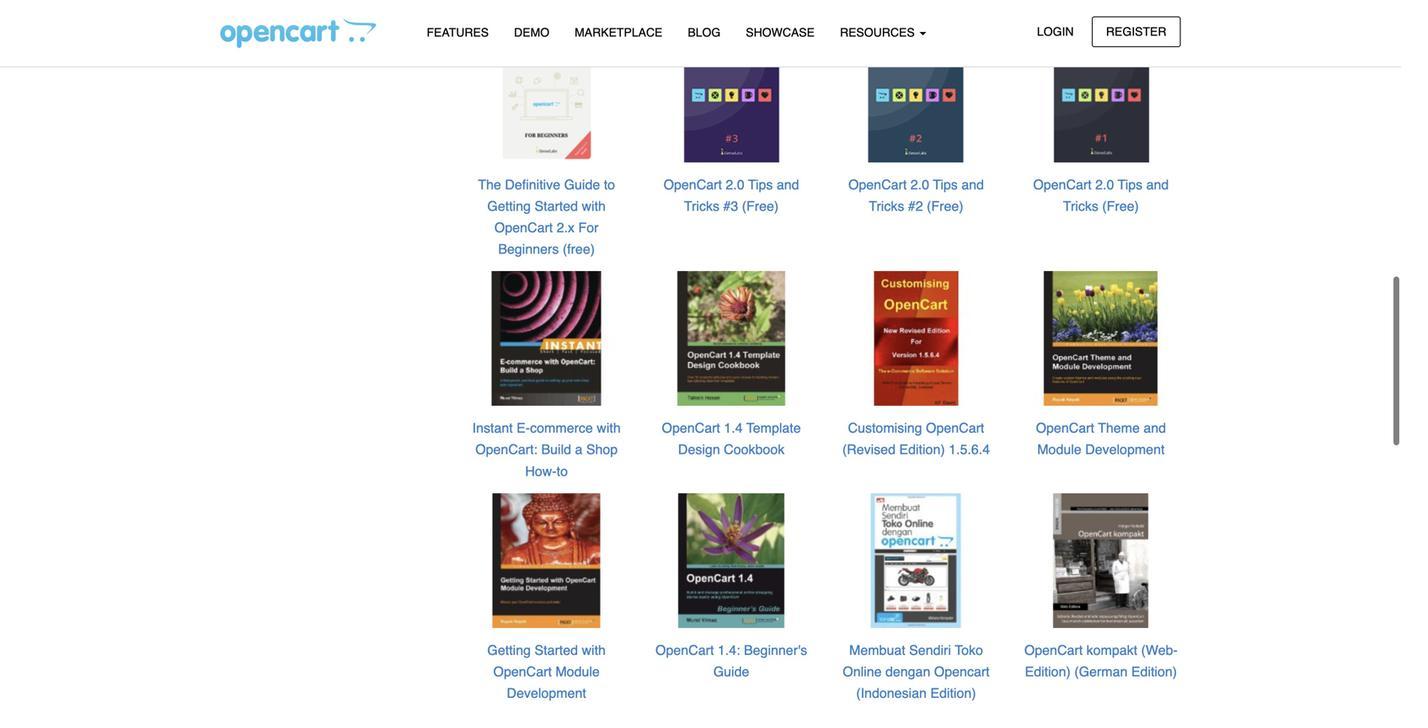 Task type: describe. For each thing, give the bounding box(es) containing it.
opencart - open source shopping cart solution image
[[220, 18, 376, 48]]

1.4
[[724, 421, 743, 436]]

showcase
[[746, 26, 815, 39]]

instant e-commerce with opencart: build a shop how-to image
[[478, 271, 615, 407]]

opencart theme and module development image
[[1033, 271, 1169, 407]]

opencart:
[[475, 442, 538, 458]]

#2
[[908, 198, 923, 214]]

opencart 1.4 template design cookbook image
[[663, 271, 800, 407]]

demo
[[514, 26, 550, 39]]

instant e-commerce with opencart: build a shop how-to
[[472, 421, 621, 479]]

a
[[575, 442, 583, 458]]

(german
[[1075, 664, 1128, 680]]

module inside "getting started with opencart module development"
[[556, 664, 600, 680]]

tricks for #3
[[684, 198, 720, 214]]

2.0 for (free)
[[1096, 177, 1114, 192]]

and for opencart 2.0 tips and tricks #3 (free)
[[777, 177, 799, 192]]

customising opencart (revised edition) 1.5.6.4 link
[[842, 421, 990, 458]]

to inside instant e-commerce with opencart: build a shop how-to
[[557, 464, 568, 479]]

login link
[[1023, 16, 1088, 47]]

customising opencart (revised edition) 1.5.6.4
[[842, 421, 990, 458]]

opencart for opencart 1.4 template design cookbook
[[662, 421, 720, 436]]

(revised
[[842, 442, 896, 458]]

opencart 1.4: beginner's guide
[[656, 643, 807, 680]]

free opencart book image
[[1033, 27, 1169, 163]]

module inside opencart theme and module development
[[1037, 442, 1082, 458]]

(web-
[[1141, 643, 1178, 658]]

opencart for opencart 1.4: beginner's guide
[[656, 643, 714, 658]]

register
[[1106, 25, 1167, 38]]

beginners
[[498, 241, 559, 257]]

development inside "getting started with opencart module development"
[[507, 686, 586, 702]]

opencart tips and tricks part 3 image
[[663, 27, 800, 163]]

started inside the definitive guide to getting started with opencart 2.x for beginners (free)
[[535, 198, 578, 214]]

membuat
[[849, 643, 906, 658]]

kompakt
[[1087, 643, 1138, 658]]

(free) inside opencart 2.0 tips and tricks (free)
[[1102, 198, 1139, 214]]

marketplace
[[575, 26, 663, 39]]

login
[[1037, 25, 1074, 38]]

register link
[[1092, 16, 1181, 47]]

opencart inside customising opencart (revised edition) 1.5.6.4
[[926, 421, 984, 436]]

membuat sendiri toko online dengan opencart (indonesian edition) image
[[848, 493, 985, 629]]

the definitive guide to getting started with opencart 2.x for beginners (free) link
[[478, 177, 615, 257]]

edition) inside the membuat sendiri toko online dengan opencart (indonesian edition)
[[931, 686, 976, 702]]

theme
[[1098, 421, 1140, 436]]

(free)
[[563, 241, 595, 257]]

getting inside "getting started with opencart module development"
[[487, 643, 531, 658]]

instant
[[472, 421, 513, 436]]

edition) inside customising opencart (revised edition) 1.5.6.4
[[899, 442, 945, 458]]

opencart 1.4: beginner's guide link
[[656, 643, 807, 680]]

opencart 1.4 template design cookbook link
[[662, 421, 801, 458]]

customising opencart (revised edition) 1.5.6.4 image
[[848, 271, 985, 407]]

and inside opencart theme and module development
[[1144, 421, 1166, 436]]

the definitive guide to getting started with opencart 2.x for beginners image
[[478, 27, 615, 163]]

demo link
[[501, 18, 562, 47]]

the
[[478, 177, 501, 192]]

guide inside the definitive guide to getting started with opencart 2.x for beginners (free)
[[564, 177, 600, 192]]

and for opencart 2.0 tips and tricks #2 (free)
[[962, 177, 984, 192]]

e-
[[517, 421, 530, 436]]

shop
[[586, 442, 618, 458]]

tips for #3
[[748, 177, 773, 192]]

opencart 1.4: beginner's guide image
[[663, 493, 800, 629]]

opencart kompakt (web- edition) (german edition)
[[1024, 643, 1178, 680]]

instant e-commerce with opencart: build a shop how-to link
[[472, 421, 621, 479]]

opencart kompakt (web-edition) (german edition) image
[[1033, 493, 1169, 629]]

tips for #2
[[933, 177, 958, 192]]

beginner's
[[744, 643, 807, 658]]

how-
[[525, 464, 557, 479]]

opencart
[[934, 664, 990, 680]]

opencart for opencart 2.0 tips and tricks #2 (free)
[[848, 177, 907, 192]]

1.4:
[[718, 643, 740, 658]]



Task type: locate. For each thing, give the bounding box(es) containing it.
1 vertical spatial to
[[557, 464, 568, 479]]

getting started with opencart module development link
[[487, 643, 606, 702]]

opencart inside opencart 2.0 tips and tricks #3 (free)
[[664, 177, 722, 192]]

resources
[[840, 26, 918, 39]]

started inside "getting started with opencart module development"
[[535, 643, 578, 658]]

sendiri
[[909, 643, 951, 658]]

2 started from the top
[[535, 643, 578, 658]]

membuat sendiri toko online dengan opencart (indonesian edition) link
[[843, 643, 990, 702]]

opencart inside "opencart 1.4 template design cookbook"
[[662, 421, 720, 436]]

3 tricks from the left
[[1063, 198, 1099, 214]]

2 vertical spatial with
[[582, 643, 606, 658]]

1 getting from the top
[[487, 198, 531, 214]]

features link
[[414, 18, 501, 47]]

opencart 2.0 tips and tricks (free) link
[[1033, 177, 1169, 214]]

for
[[578, 220, 599, 235]]

opencart inside "getting started with opencart module development"
[[493, 664, 552, 680]]

0 horizontal spatial development
[[507, 686, 586, 702]]

with inside instant e-commerce with opencart: build a shop how-to
[[597, 421, 621, 436]]

opencart for opencart 2.0 tips and tricks #3 (free)
[[664, 177, 722, 192]]

to
[[604, 177, 615, 192], [557, 464, 568, 479]]

opencart for opencart theme and module development
[[1036, 421, 1095, 436]]

opencart 2.0 tips and tricks #3 (free)
[[664, 177, 799, 214]]

tricks
[[684, 198, 720, 214], [869, 198, 904, 214], [1063, 198, 1099, 214]]

opencart tips and tricks part 2 image
[[848, 27, 985, 163]]

3 (free) from the left
[[1102, 198, 1139, 214]]

1 horizontal spatial guide
[[713, 664, 749, 680]]

0 vertical spatial getting
[[487, 198, 531, 214]]

1 tips from the left
[[748, 177, 773, 192]]

edition) down customising
[[899, 442, 945, 458]]

guide down 1.4:
[[713, 664, 749, 680]]

tricks inside opencart 2.0 tips and tricks #3 (free)
[[684, 198, 720, 214]]

edition)
[[899, 442, 945, 458], [1025, 664, 1071, 680], [1131, 664, 1177, 680], [931, 686, 976, 702]]

(indonesian
[[856, 686, 927, 702]]

online
[[843, 664, 882, 680]]

2 horizontal spatial tricks
[[1063, 198, 1099, 214]]

resources link
[[827, 18, 939, 47]]

1 horizontal spatial tips
[[933, 177, 958, 192]]

tips inside the opencart 2.0 tips and tricks #2 (free)
[[933, 177, 958, 192]]

2.0 inside opencart 2.0 tips and tricks #3 (free)
[[726, 177, 745, 192]]

2.x
[[557, 220, 575, 235]]

toko
[[955, 643, 983, 658]]

build
[[541, 442, 571, 458]]

2.0 inside the opencart 2.0 tips and tricks #2 (free)
[[911, 177, 929, 192]]

2 horizontal spatial tips
[[1118, 177, 1143, 192]]

features
[[427, 26, 489, 39]]

and inside the opencart 2.0 tips and tricks #2 (free)
[[962, 177, 984, 192]]

1 (free) from the left
[[742, 198, 779, 214]]

opencart for opencart kompakt (web- edition) (german edition)
[[1024, 643, 1083, 658]]

1 vertical spatial development
[[507, 686, 586, 702]]

opencart
[[664, 177, 722, 192], [848, 177, 907, 192], [1033, 177, 1092, 192], [495, 220, 553, 235], [662, 421, 720, 436], [926, 421, 984, 436], [1036, 421, 1095, 436], [656, 643, 714, 658], [1024, 643, 1083, 658], [493, 664, 552, 680]]

0 vertical spatial started
[[535, 198, 578, 214]]

guide
[[564, 177, 600, 192], [713, 664, 749, 680]]

tricks inside opencart 2.0 tips and tricks (free)
[[1063, 198, 1099, 214]]

(free) inside the opencart 2.0 tips and tricks #2 (free)
[[927, 198, 964, 214]]

0 vertical spatial to
[[604, 177, 615, 192]]

2 horizontal spatial 2.0
[[1096, 177, 1114, 192]]

getting inside the definitive guide to getting started with opencart 2.x for beginners (free)
[[487, 198, 531, 214]]

getting started with opencart module development image
[[478, 493, 615, 629]]

1 2.0 from the left
[[726, 177, 745, 192]]

1 tricks from the left
[[684, 198, 720, 214]]

module
[[1037, 442, 1082, 458], [556, 664, 600, 680]]

tricks for (free)
[[1063, 198, 1099, 214]]

opencart 2.0 tips and tricks (free)
[[1033, 177, 1169, 214]]

opencart 2.0 tips and tricks #2 (free)
[[848, 177, 984, 214]]

and for opencart 2.0 tips and tricks (free)
[[1146, 177, 1169, 192]]

and
[[777, 177, 799, 192], [962, 177, 984, 192], [1146, 177, 1169, 192], [1144, 421, 1166, 436]]

2 horizontal spatial (free)
[[1102, 198, 1139, 214]]

cookbook
[[724, 442, 785, 458]]

opencart for opencart 2.0 tips and tricks (free)
[[1033, 177, 1092, 192]]

edition) down the (web- at the bottom right of page
[[1131, 664, 1177, 680]]

and inside opencart 2.0 tips and tricks (free)
[[1146, 177, 1169, 192]]

3 tips from the left
[[1118, 177, 1143, 192]]

development inside opencart theme and module development
[[1085, 442, 1165, 458]]

2.0
[[726, 177, 745, 192], [911, 177, 929, 192], [1096, 177, 1114, 192]]

showcase link
[[733, 18, 827, 47]]

commerce
[[530, 421, 593, 436]]

definitive
[[505, 177, 560, 192]]

0 horizontal spatial to
[[557, 464, 568, 479]]

1 vertical spatial module
[[556, 664, 600, 680]]

#3
[[723, 198, 738, 214]]

2.0 for #2
[[911, 177, 929, 192]]

1 started from the top
[[535, 198, 578, 214]]

design
[[678, 442, 720, 458]]

edition) left (german
[[1025, 664, 1071, 680]]

tips inside opencart 2.0 tips and tricks (free)
[[1118, 177, 1143, 192]]

opencart 2.0 tips and tricks #2 (free) link
[[848, 177, 984, 214]]

1 horizontal spatial (free)
[[927, 198, 964, 214]]

2.0 for #3
[[726, 177, 745, 192]]

0 horizontal spatial module
[[556, 664, 600, 680]]

2 tips from the left
[[933, 177, 958, 192]]

and inside opencart 2.0 tips and tricks #3 (free)
[[777, 177, 799, 192]]

tips for (free)
[[1118, 177, 1143, 192]]

0 vertical spatial with
[[582, 198, 606, 214]]

with inside "getting started with opencart module development"
[[582, 643, 606, 658]]

edition) down opencart
[[931, 686, 976, 702]]

opencart kompakt (web- edition) (german edition) link
[[1024, 643, 1178, 680]]

getting started with opencart module development
[[487, 643, 606, 702]]

0 vertical spatial development
[[1085, 442, 1165, 458]]

opencart inside the opencart 1.4: beginner's guide
[[656, 643, 714, 658]]

(free)
[[742, 198, 779, 214], [927, 198, 964, 214], [1102, 198, 1139, 214]]

opencart inside opencart theme and module development
[[1036, 421, 1095, 436]]

1 horizontal spatial to
[[604, 177, 615, 192]]

0 horizontal spatial tips
[[748, 177, 773, 192]]

opencart theme and module development link
[[1036, 421, 1166, 458]]

1 vertical spatial guide
[[713, 664, 749, 680]]

with
[[582, 198, 606, 214], [597, 421, 621, 436], [582, 643, 606, 658]]

opencart inside opencart kompakt (web- edition) (german edition)
[[1024, 643, 1083, 658]]

2.0 inside opencart 2.0 tips and tricks (free)
[[1096, 177, 1114, 192]]

2 (free) from the left
[[927, 198, 964, 214]]

1 horizontal spatial module
[[1037, 442, 1082, 458]]

tricks for #2
[[869, 198, 904, 214]]

to inside the definitive guide to getting started with opencart 2.x for beginners (free)
[[604, 177, 615, 192]]

with inside the definitive guide to getting started with opencart 2.x for beginners (free)
[[582, 198, 606, 214]]

0 vertical spatial guide
[[564, 177, 600, 192]]

blog link
[[675, 18, 733, 47]]

2 getting from the top
[[487, 643, 531, 658]]

opencart 1.4 template design cookbook
[[662, 421, 801, 458]]

3 2.0 from the left
[[1096, 177, 1114, 192]]

template
[[746, 421, 801, 436]]

2 tricks from the left
[[869, 198, 904, 214]]

customising
[[848, 421, 922, 436]]

started
[[535, 198, 578, 214], [535, 643, 578, 658]]

1 horizontal spatial tricks
[[869, 198, 904, 214]]

getting
[[487, 198, 531, 214], [487, 643, 531, 658]]

(free) for #2
[[927, 198, 964, 214]]

1 vertical spatial getting
[[487, 643, 531, 658]]

tips
[[748, 177, 773, 192], [933, 177, 958, 192], [1118, 177, 1143, 192]]

tricks inside the opencart 2.0 tips and tricks #2 (free)
[[869, 198, 904, 214]]

tips inside opencart 2.0 tips and tricks #3 (free)
[[748, 177, 773, 192]]

opencart inside the opencart 2.0 tips and tricks #2 (free)
[[848, 177, 907, 192]]

the definitive guide to getting started with opencart 2.x for beginners (free)
[[478, 177, 615, 257]]

blog
[[688, 26, 721, 39]]

marketplace link
[[562, 18, 675, 47]]

(free) for #3
[[742, 198, 779, 214]]

1 vertical spatial started
[[535, 643, 578, 658]]

opencart inside the definitive guide to getting started with opencart 2.x for beginners (free)
[[495, 220, 553, 235]]

0 horizontal spatial (free)
[[742, 198, 779, 214]]

(free) inside opencart 2.0 tips and tricks #3 (free)
[[742, 198, 779, 214]]

0 horizontal spatial 2.0
[[726, 177, 745, 192]]

opencart inside opencart 2.0 tips and tricks (free)
[[1033, 177, 1092, 192]]

1.5.6.4
[[949, 442, 990, 458]]

0 horizontal spatial guide
[[564, 177, 600, 192]]

development
[[1085, 442, 1165, 458], [507, 686, 586, 702]]

1 vertical spatial with
[[597, 421, 621, 436]]

guide up for
[[564, 177, 600, 192]]

guide inside the opencart 1.4: beginner's guide
[[713, 664, 749, 680]]

opencart 2.0 tips and tricks #3 (free) link
[[664, 177, 799, 214]]

2 2.0 from the left
[[911, 177, 929, 192]]

0 vertical spatial module
[[1037, 442, 1082, 458]]

dengan
[[886, 664, 931, 680]]

0 horizontal spatial tricks
[[684, 198, 720, 214]]

membuat sendiri toko online dengan opencart (indonesian edition)
[[843, 643, 990, 702]]

1 horizontal spatial 2.0
[[911, 177, 929, 192]]

opencart theme and module development
[[1036, 421, 1166, 458]]

1 horizontal spatial development
[[1085, 442, 1165, 458]]



Task type: vqa. For each thing, say whether or not it's contained in the screenshot.
That
no



